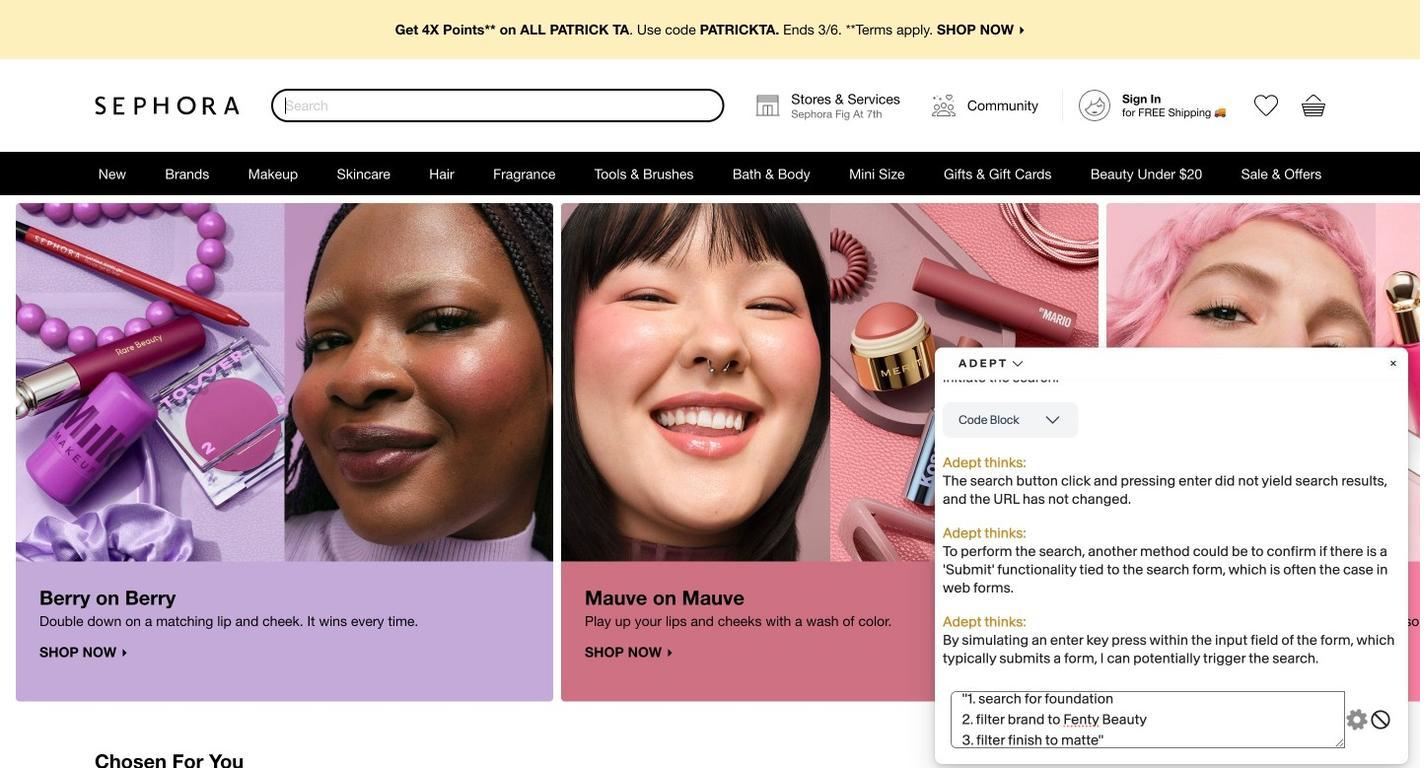 Task type: describe. For each thing, give the bounding box(es) containing it.
sephora homepage image
[[95, 96, 240, 115]]



Task type: vqa. For each thing, say whether or not it's contained in the screenshot.
sephora homepage 'Image'
yes



Task type: locate. For each thing, give the bounding box(es) containing it.
Search search field
[[272, 90, 724, 121]]

None search field
[[271, 89, 725, 122]]

go to basket image
[[1303, 94, 1326, 117]]

None field
[[271, 89, 725, 122]]



